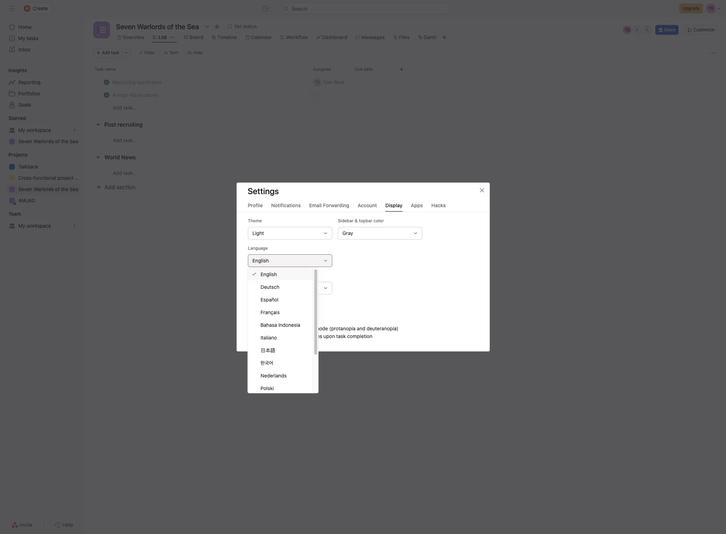 Task type: describe. For each thing, give the bounding box(es) containing it.
overview link
[[117, 33, 145, 41]]

functional
[[34, 175, 56, 181]]

starred element
[[0, 112, 84, 149]]

cross-functional project plan link
[[4, 172, 84, 184]]

list link
[[153, 33, 167, 41]]

completed image for recruiting top pirates "text box"
[[102, 78, 111, 86]]

and
[[357, 326, 366, 332]]

invite button
[[7, 519, 37, 531]]

my for global element
[[18, 35, 25, 41]]

the inside projects element
[[61, 186, 68, 192]]

timeline
[[218, 34, 237, 40]]

post recruiting
[[105, 121, 143, 128]]

share
[[665, 27, 676, 32]]

1 horizontal spatial mode
[[315, 326, 328, 332]]

&
[[355, 218, 358, 224]]

cross-
[[18, 175, 34, 181]]

profile button
[[248, 202, 263, 212]]

goals
[[18, 102, 31, 108]]

reporting
[[18, 79, 41, 85]]

english button
[[248, 254, 332, 267]]

world news button
[[105, 151, 136, 164]]

add inside header untitled section tree grid
[[113, 105, 122, 111]]

add section
[[105, 184, 136, 190]]

add task… for news
[[113, 170, 137, 176]]

español link
[[248, 293, 313, 306]]

starred
[[8, 115, 26, 121]]

email forwarding button
[[310, 202, 350, 212]]

apps
[[411, 202, 423, 208]]

due date
[[355, 67, 373, 72]]

seven warlords of the sea link inside projects element
[[4, 184, 80, 195]]

share button
[[656, 25, 679, 35]]

blind
[[284, 326, 296, 332]]

workspace for my workspace link inside teams element
[[27, 223, 51, 229]]

home link
[[4, 21, 80, 33]]

add down post recruiting button
[[113, 137, 122, 143]]

talkback link
[[4, 161, 80, 172]]

add up add section button
[[113, 170, 122, 176]]

insights element
[[0, 64, 84, 112]]

week
[[280, 273, 290, 278]]

color inside show task row numbers enable compact mode enable color blind friendly mode (protanopia and deuteranopia) show occasional celebrations upon task completion
[[272, 326, 283, 332]]

completion
[[347, 333, 373, 339]]

polski
[[261, 385, 274, 391]]

post
[[105, 121, 116, 128]]

1 add task… row from the top
[[85, 101, 727, 114]]

my tasks
[[18, 35, 38, 41]]

of inside starred element
[[55, 138, 60, 144]]

my workspace inside starred element
[[18, 127, 51, 133]]

collapse task list for this section image for world news
[[95, 155, 101, 160]]

add inside button
[[102, 50, 110, 55]]

hide sidebar image
[[9, 6, 15, 11]]

recruiting
[[118, 121, 143, 128]]

talkback
[[18, 164, 38, 170]]

2 show from the top
[[255, 333, 267, 339]]

topbar
[[359, 218, 373, 224]]

deutsch
[[261, 284, 280, 290]]

cross-functional project plan
[[18, 175, 84, 181]]

completed image for assign hq locations text box
[[102, 91, 111, 99]]

task
[[95, 67, 104, 72]]

english inside dropdown button
[[253, 258, 269, 264]]

add task… button inside header untitled section tree grid
[[113, 104, 137, 112]]

messages
[[362, 34, 385, 40]]

add task… inside header untitled section tree grid
[[113, 105, 137, 111]]

messages link
[[356, 33, 385, 41]]

gantt link
[[418, 33, 437, 41]]

advanced options
[[248, 301, 285, 306]]

settings
[[248, 186, 279, 196]]

projects element
[[0, 149, 84, 208]]

task for add
[[111, 50, 120, 55]]

hacks
[[432, 202, 446, 208]]

task… inside header untitled section tree grid
[[123, 105, 137, 111]]

forwarding
[[323, 202, 350, 208]]

recruiting top pirates cell
[[85, 76, 310, 89]]

amjad link
[[4, 195, 80, 206]]

advanced
[[248, 301, 268, 306]]

calendar
[[251, 34, 272, 40]]

celebrations
[[294, 333, 322, 339]]

tb inside "button"
[[625, 27, 631, 32]]

numbers
[[289, 310, 309, 316]]

add inside button
[[105, 184, 115, 190]]

Assign HQ locations text field
[[111, 91, 160, 98]]

add task… row for post recruiting
[[85, 133, 727, 147]]

task name
[[95, 67, 116, 72]]

task… for news
[[123, 170, 137, 176]]

first day of the week
[[248, 273, 290, 278]]

日本語 link
[[248, 344, 313, 357]]

tyler black
[[323, 79, 345, 85]]

assignee
[[313, 67, 331, 72]]

add task button
[[93, 48, 123, 58]]

insights
[[8, 67, 27, 73]]

indonesia
[[279, 322, 301, 328]]

collapse task list for this section image for post recruiting
[[95, 122, 101, 127]]

français link
[[248, 306, 313, 319]]

my workspace inside teams element
[[18, 223, 51, 229]]

warlords for seven warlords of the sea link in starred element
[[34, 138, 54, 144]]

2 vertical spatial the
[[272, 273, 279, 278]]

Recruiting top Pirates text field
[[111, 79, 164, 86]]

task… for recruiting
[[123, 137, 137, 143]]

add task… button for news
[[113, 169, 137, 177]]

1 show from the top
[[255, 310, 267, 316]]

team button
[[0, 210, 21, 218]]

display
[[386, 202, 403, 208]]



Task type: locate. For each thing, give the bounding box(es) containing it.
1 warlords from the top
[[34, 138, 54, 144]]

theme
[[248, 218, 262, 224]]

日本語
[[261, 347, 276, 353]]

1 vertical spatial add task… button
[[113, 136, 137, 144]]

upgrade button
[[680, 4, 704, 13]]

Completed checkbox
[[102, 78, 111, 86], [102, 91, 111, 99]]

0 vertical spatial enable
[[255, 318, 270, 324]]

workspace down goals link at the left
[[27, 127, 51, 133]]

warlords inside starred element
[[34, 138, 54, 144]]

1 vertical spatial seven warlords of the sea link
[[4, 184, 80, 195]]

gray button
[[338, 227, 423, 240]]

my workspace down starred
[[18, 127, 51, 133]]

None text field
[[114, 20, 201, 33]]

sea inside projects element
[[70, 186, 78, 192]]

teams element
[[0, 208, 84, 233]]

1 vertical spatial my workspace link
[[4, 220, 80, 232]]

task down (protanopia
[[336, 333, 346, 339]]

seven warlords of the sea link
[[4, 136, 80, 147], [4, 184, 80, 195]]

color up occasional
[[272, 326, 283, 332]]

italiano link
[[248, 331, 313, 344]]

gantt
[[424, 34, 437, 40]]

seven warlords of the sea link down functional
[[4, 184, 80, 195]]

english down "language"
[[253, 258, 269, 264]]

seven warlords of the sea up talkback link
[[18, 138, 78, 144]]

2 vertical spatial add task…
[[113, 170, 137, 176]]

mode down "numbers"
[[293, 318, 306, 324]]

1 vertical spatial collapse task list for this section image
[[95, 155, 101, 160]]

warlords for seven warlords of the sea link in the projects element
[[34, 186, 54, 192]]

2 add task… from the top
[[113, 137, 137, 143]]

seven warlords of the sea inside projects element
[[18, 186, 78, 192]]

remove from starred image
[[214, 24, 220, 29]]

my workspace
[[18, 127, 51, 133], [18, 223, 51, 229]]

1 vertical spatial show
[[255, 333, 267, 339]]

task up "name"
[[111, 50, 120, 55]]

date
[[364, 67, 373, 72]]

workspace inside starred element
[[27, 127, 51, 133]]

1 vertical spatial english
[[261, 271, 277, 277]]

the left 'week'
[[272, 273, 279, 278]]

warlords
[[34, 138, 54, 144], [34, 186, 54, 192]]

my for teams element
[[18, 223, 25, 229]]

world news
[[105, 154, 136, 161]]

the down the project
[[61, 186, 68, 192]]

add up task name
[[102, 50, 110, 55]]

language
[[248, 246, 268, 251]]

2 seven warlords of the sea link from the top
[[4, 184, 80, 195]]

add task… for recruiting
[[113, 137, 137, 143]]

account button
[[358, 202, 377, 212]]

tb
[[625, 27, 631, 32], [315, 79, 320, 85]]

1 vertical spatial add task… row
[[85, 133, 727, 147]]

0 horizontal spatial mode
[[293, 318, 306, 324]]

row
[[85, 63, 727, 76], [93, 75, 718, 76], [85, 76, 727, 89], [85, 88, 727, 101]]

upon
[[324, 333, 335, 339]]

1 vertical spatial color
[[272, 326, 283, 332]]

notifications button
[[271, 202, 301, 212]]

compact
[[272, 318, 292, 324]]

dashboard
[[322, 34, 348, 40]]

notifications
[[271, 202, 301, 208]]

0 horizontal spatial tb
[[315, 79, 320, 85]]

my workspace link down amjad link
[[4, 220, 80, 232]]

0 vertical spatial task…
[[123, 105, 137, 111]]

team
[[8, 211, 21, 217]]

show down bahasa
[[255, 333, 267, 339]]

1 vertical spatial warlords
[[34, 186, 54, 192]]

0 vertical spatial color
[[374, 218, 384, 224]]

of up talkback link
[[55, 138, 60, 144]]

2 collapse task list for this section image from the top
[[95, 155, 101, 160]]

0 vertical spatial sea
[[70, 138, 78, 144]]

1 horizontal spatial color
[[374, 218, 384, 224]]

timeline link
[[212, 33, 237, 41]]

0 vertical spatial add task… button
[[113, 104, 137, 112]]

english
[[253, 258, 269, 264], [261, 271, 277, 277]]

tb inside header untitled section tree grid
[[315, 79, 320, 85]]

my workspace link
[[4, 125, 80, 136], [4, 220, 80, 232]]

completed checkbox for assign hq locations text box
[[102, 91, 111, 99]]

1 vertical spatial of
[[55, 186, 60, 192]]

my tasks link
[[4, 33, 80, 44]]

post recruiting button
[[105, 118, 143, 131]]

0 vertical spatial workspace
[[27, 127, 51, 133]]

1 vertical spatial completed checkbox
[[102, 91, 111, 99]]

task… up section at the top left
[[123, 170, 137, 176]]

workspace for 2nd my workspace link from the bottom of the page
[[27, 127, 51, 133]]

workflow
[[286, 34, 308, 40]]

projects button
[[0, 151, 28, 158]]

color
[[374, 218, 384, 224], [272, 326, 283, 332]]

0 vertical spatial seven warlords of the sea
[[18, 138, 78, 144]]

section
[[116, 184, 136, 190]]

the
[[61, 138, 68, 144], [61, 186, 68, 192], [272, 273, 279, 278]]

task
[[111, 50, 120, 55], [269, 310, 278, 316], [336, 333, 346, 339]]

show
[[255, 310, 267, 316], [255, 333, 267, 339]]

of right day
[[267, 273, 271, 278]]

projects
[[8, 152, 28, 158]]

seven inside starred element
[[18, 138, 32, 144]]

1 seven warlords of the sea from the top
[[18, 138, 78, 144]]

header untitled section tree grid
[[85, 76, 727, 114]]

apps button
[[411, 202, 423, 212]]

warlords inside projects element
[[34, 186, 54, 192]]

add task
[[102, 50, 120, 55]]

my workspace link inside teams element
[[4, 220, 80, 232]]

1 vertical spatial completed image
[[102, 91, 111, 99]]

world
[[105, 154, 120, 161]]

name
[[105, 67, 116, 72]]

3 add task… button from the top
[[113, 169, 137, 177]]

0 horizontal spatial color
[[272, 326, 283, 332]]

1 vertical spatial the
[[61, 186, 68, 192]]

enable down français
[[255, 318, 270, 324]]

0 vertical spatial seven warlords of the sea link
[[4, 136, 80, 147]]

completed checkbox inside assign hq locations 'cell'
[[102, 91, 111, 99]]

of down cross-functional project plan
[[55, 186, 60, 192]]

the up talkback link
[[61, 138, 68, 144]]

display button
[[386, 202, 403, 212]]

workspace inside teams element
[[27, 223, 51, 229]]

task left row
[[269, 310, 278, 316]]

add task… up section at the top left
[[113, 170, 137, 176]]

sea for seven warlords of the sea link in the projects element
[[70, 186, 78, 192]]

add task…
[[113, 105, 137, 111], [113, 137, 137, 143], [113, 170, 137, 176]]

completed image inside assign hq locations 'cell'
[[102, 91, 111, 99]]

1 vertical spatial workspace
[[27, 223, 51, 229]]

1 add task… from the top
[[113, 105, 137, 111]]

bahasa indonesia link
[[248, 319, 313, 331]]

assign hq locations cell
[[85, 88, 310, 101]]

1 collapse task list for this section image from the top
[[95, 122, 101, 127]]

1 vertical spatial tb
[[315, 79, 320, 85]]

add task… button down post recruiting button
[[113, 136, 137, 144]]

2 vertical spatial task…
[[123, 170, 137, 176]]

español
[[261, 297, 279, 303]]

français
[[261, 309, 280, 315]]

1 horizontal spatial task
[[269, 310, 278, 316]]

1 seven from the top
[[18, 138, 32, 144]]

bahasa
[[261, 322, 277, 328]]

2 task… from the top
[[123, 137, 137, 143]]

insights button
[[0, 67, 27, 74]]

1 my from the top
[[18, 35, 25, 41]]

add task… row for world news
[[85, 166, 727, 180]]

my left tasks at the left of the page
[[18, 35, 25, 41]]

completed checkbox inside recruiting top pirates cell
[[102, 78, 111, 86]]

0 vertical spatial my workspace
[[18, 127, 51, 133]]

0 vertical spatial show
[[255, 310, 267, 316]]

gray
[[343, 230, 353, 236]]

my inside starred element
[[18, 127, 25, 133]]

add up post recruiting
[[113, 105, 122, 111]]

news
[[121, 154, 136, 161]]

2 vertical spatial my
[[18, 223, 25, 229]]

reporting link
[[4, 77, 80, 88]]

my down team on the left top
[[18, 223, 25, 229]]

show down advanced
[[255, 310, 267, 316]]

my workspace down team on the left top
[[18, 223, 51, 229]]

collapse task list for this section image
[[95, 122, 101, 127], [95, 155, 101, 160]]

0 vertical spatial task
[[111, 50, 120, 55]]

0 vertical spatial collapse task list for this section image
[[95, 122, 101, 127]]

deutsch link
[[248, 281, 313, 293]]

add task… button up section at the top left
[[113, 169, 137, 177]]

my workspace link down goals link at the left
[[4, 125, 80, 136]]

sea for seven warlords of the sea link in starred element
[[70, 138, 78, 144]]

seven up projects
[[18, 138, 32, 144]]

seven warlords of the sea inside starred element
[[18, 138, 78, 144]]

3 my from the top
[[18, 223, 25, 229]]

goals link
[[4, 99, 80, 111]]

completed checkbox for recruiting top pirates "text box"
[[102, 78, 111, 86]]

account
[[358, 202, 377, 208]]

2 horizontal spatial task
[[336, 333, 346, 339]]

0 vertical spatial mode
[[293, 318, 306, 324]]

profile
[[248, 202, 263, 208]]

0 vertical spatial tb
[[625, 27, 631, 32]]

0 vertical spatial my workspace link
[[4, 125, 80, 136]]

2 vertical spatial of
[[267, 273, 271, 278]]

light button
[[248, 227, 332, 240]]

english up deutsch
[[261, 271, 277, 277]]

starred button
[[0, 115, 26, 122]]

1 vertical spatial sea
[[70, 186, 78, 192]]

한국어
[[261, 360, 274, 366]]

add task… button for recruiting
[[113, 136, 137, 144]]

1 vertical spatial seven
[[18, 186, 32, 192]]

global element
[[0, 17, 84, 59]]

warlords up talkback link
[[34, 138, 54, 144]]

my down starred
[[18, 127, 25, 133]]

2 vertical spatial add task… button
[[113, 169, 137, 177]]

the inside starred element
[[61, 138, 68, 144]]

seven warlords of the sea link inside starred element
[[4, 136, 80, 147]]

1 vertical spatial mode
[[315, 326, 328, 332]]

2 sea from the top
[[70, 186, 78, 192]]

completed image inside recruiting top pirates cell
[[102, 78, 111, 86]]

nederlands link
[[248, 369, 313, 382]]

completed image
[[102, 78, 111, 86], [102, 91, 111, 99]]

3 task… from the top
[[123, 170, 137, 176]]

hacks button
[[432, 202, 446, 212]]

1 add task… button from the top
[[113, 104, 137, 112]]

1 vertical spatial task…
[[123, 137, 137, 143]]

row containing tb
[[85, 76, 727, 89]]

seven
[[18, 138, 32, 144], [18, 186, 32, 192]]

2 seven warlords of the sea from the top
[[18, 186, 78, 192]]

2 seven from the top
[[18, 186, 32, 192]]

tasks
[[27, 35, 38, 41]]

0 vertical spatial seven
[[18, 138, 32, 144]]

collapse task list for this section image left world
[[95, 155, 101, 160]]

project
[[57, 175, 73, 181]]

email
[[310, 202, 322, 208]]

1 vertical spatial enable
[[255, 326, 270, 332]]

seven warlords of the sea link up talkback link
[[4, 136, 80, 147]]

1 vertical spatial seven warlords of the sea
[[18, 186, 78, 192]]

0 vertical spatial english
[[253, 258, 269, 264]]

0 vertical spatial my
[[18, 35, 25, 41]]

0 vertical spatial add task…
[[113, 105, 137, 111]]

3 add task… row from the top
[[85, 166, 727, 180]]

files link
[[394, 33, 410, 41]]

add task… row
[[85, 101, 727, 114], [85, 133, 727, 147], [85, 166, 727, 180]]

list
[[159, 34, 167, 40]]

dashboard link
[[317, 33, 348, 41]]

3 add task… from the top
[[113, 170, 137, 176]]

1 vertical spatial my workspace
[[18, 223, 51, 229]]

black
[[334, 79, 345, 85]]

board
[[190, 34, 203, 40]]

task for show
[[269, 310, 278, 316]]

2 my from the top
[[18, 127, 25, 133]]

1 my workspace link from the top
[[4, 125, 80, 136]]

first
[[248, 273, 257, 278]]

2 enable from the top
[[255, 326, 270, 332]]

calendar link
[[246, 33, 272, 41]]

0 vertical spatial of
[[55, 138, 60, 144]]

close image
[[480, 188, 485, 193]]

day
[[258, 273, 266, 278]]

task… down assign hq locations text box
[[123, 105, 137, 111]]

warlords down cross-functional project plan link
[[34, 186, 54, 192]]

task… down recruiting
[[123, 137, 137, 143]]

my inside teams element
[[18, 223, 25, 229]]

2 my workspace link from the top
[[4, 220, 80, 232]]

board link
[[184, 33, 203, 41]]

1 vertical spatial add task…
[[113, 137, 137, 143]]

of inside projects element
[[55, 186, 60, 192]]

inbox link
[[4, 44, 80, 55]]

2 completed image from the top
[[102, 91, 111, 99]]

1 workspace from the top
[[27, 127, 51, 133]]

(protanopia
[[329, 326, 356, 332]]

1 enable from the top
[[255, 318, 270, 324]]

2 add task… row from the top
[[85, 133, 727, 147]]

1 completed checkbox from the top
[[102, 78, 111, 86]]

1 horizontal spatial tb
[[625, 27, 631, 32]]

1 seven warlords of the sea link from the top
[[4, 136, 80, 147]]

add task… down assign hq locations text box
[[113, 105, 137, 111]]

2 vertical spatial add task… row
[[85, 166, 727, 180]]

collapse task list for this section image left post
[[95, 122, 101, 127]]

english link
[[248, 268, 313, 281]]

enable up italiano
[[255, 326, 270, 332]]

2 completed checkbox from the top
[[102, 91, 111, 99]]

0 horizontal spatial task
[[111, 50, 120, 55]]

list image
[[97, 26, 106, 34]]

portfolios
[[18, 90, 40, 96]]

1 completed image from the top
[[102, 78, 111, 86]]

add left section at the top left
[[105, 184, 115, 190]]

2 workspace from the top
[[27, 223, 51, 229]]

task inside button
[[111, 50, 120, 55]]

2 my workspace from the top
[[18, 223, 51, 229]]

home
[[18, 24, 32, 30]]

1 task… from the top
[[123, 105, 137, 111]]

0 vertical spatial add task… row
[[85, 101, 727, 114]]

color up gray 'dropdown button'
[[374, 218, 384, 224]]

enable
[[255, 318, 270, 324], [255, 326, 270, 332]]

invite
[[20, 522, 32, 528]]

2 vertical spatial task
[[336, 333, 346, 339]]

seven down cross-
[[18, 186, 32, 192]]

0 vertical spatial completed image
[[102, 78, 111, 86]]

add task… button down assign hq locations text box
[[113, 104, 137, 112]]

options
[[269, 301, 285, 306]]

1 vertical spatial task
[[269, 310, 278, 316]]

sea inside starred element
[[70, 138, 78, 144]]

seven warlords of the sea down cross-functional project plan
[[18, 186, 78, 192]]

1 vertical spatial my
[[18, 127, 25, 133]]

amjad
[[18, 197, 35, 203]]

2 warlords from the top
[[34, 186, 54, 192]]

0 vertical spatial completed checkbox
[[102, 78, 111, 86]]

1 sea from the top
[[70, 138, 78, 144]]

my inside global element
[[18, 35, 25, 41]]

workspace down amjad link
[[27, 223, 51, 229]]

add task… down post recruiting button
[[113, 137, 137, 143]]

mode up upon
[[315, 326, 328, 332]]

0 vertical spatial the
[[61, 138, 68, 144]]

row containing task name
[[85, 63, 727, 76]]

0 vertical spatial warlords
[[34, 138, 54, 144]]

2 add task… button from the top
[[113, 136, 137, 144]]

seven inside projects element
[[18, 186, 32, 192]]

1 my workspace from the top
[[18, 127, 51, 133]]

add section button
[[93, 181, 138, 194]]



Task type: vqa. For each thing, say whether or not it's contained in the screenshot.
My to the middle
yes



